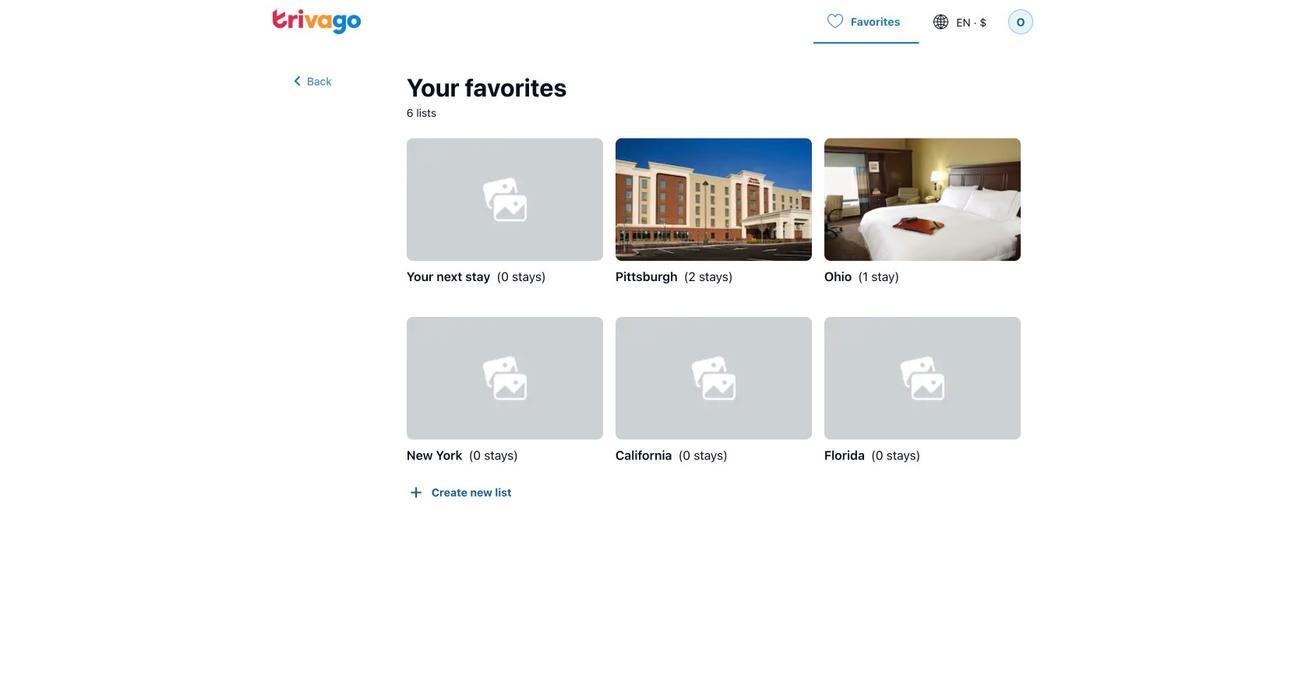 Task type: vqa. For each thing, say whether or not it's contained in the screenshot.
$118 BUTTON
no



Task type: describe. For each thing, give the bounding box(es) containing it.
your next stay image
[[407, 138, 603, 261]]

new york image
[[407, 317, 603, 440]]

florida image
[[825, 317, 1021, 440]]

trivago logo image
[[273, 9, 362, 34]]

california image
[[616, 317, 812, 440]]



Task type: locate. For each thing, give the bounding box(es) containing it.
ohio image
[[825, 138, 1021, 261]]

pittsburgh image
[[616, 138, 812, 261]]



